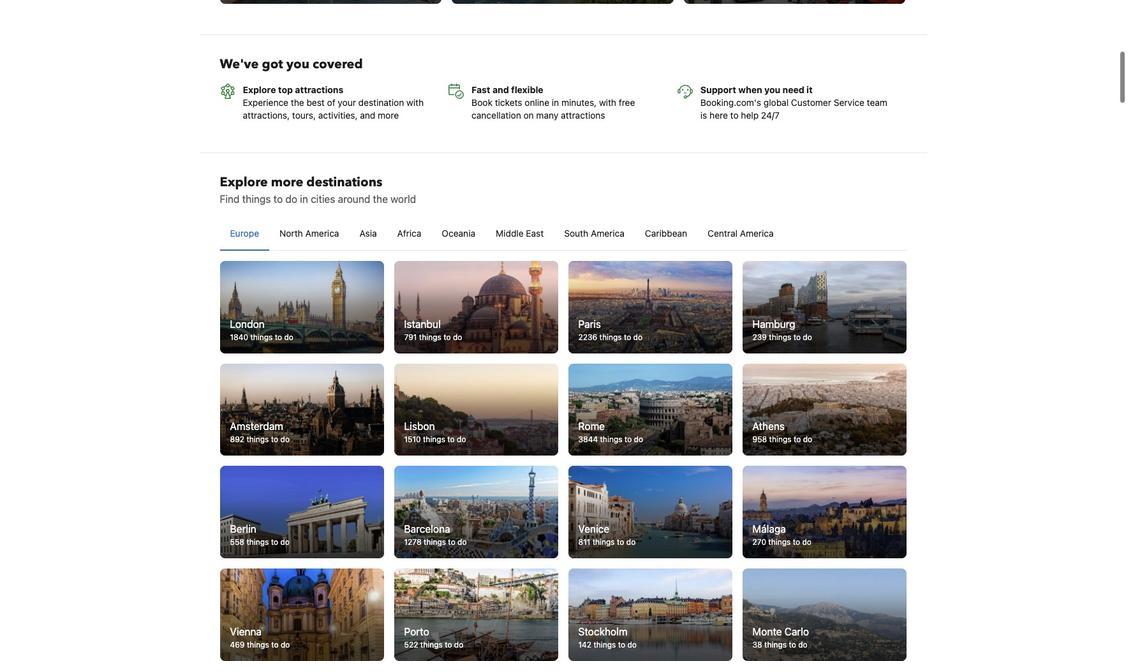 Task type: locate. For each thing, give the bounding box(es) containing it.
you inside support when you need it booking.com's global customer service team is here to help 24/7
[[765, 84, 781, 95]]

do right 270
[[803, 538, 812, 547]]

do down the amsterdam
[[281, 435, 290, 445]]

to down barcelona
[[448, 538, 456, 547]]

cities
[[311, 194, 335, 205]]

fast
[[472, 84, 491, 95]]

destinations
[[307, 174, 383, 191]]

paris 2236 things to do
[[579, 318, 643, 342]]

142
[[579, 640, 592, 650]]

explore inside explore top attractions experience the best of your destination with attractions, tours, activities, and more
[[243, 84, 276, 95]]

to right 558
[[271, 538, 278, 547]]

to up north
[[274, 194, 283, 205]]

more
[[378, 110, 399, 121], [271, 174, 303, 191]]

1 vertical spatial you
[[765, 84, 781, 95]]

1 horizontal spatial america
[[591, 228, 625, 239]]

0 vertical spatial the
[[291, 97, 304, 108]]

on
[[524, 110, 534, 121]]

to for amsterdam
[[271, 435, 278, 445]]

things for málaga
[[769, 538, 791, 547]]

porto 522 things to do
[[404, 626, 464, 650]]

1 horizontal spatial in
[[552, 97, 559, 108]]

do right the 2236
[[634, 333, 643, 342]]

things inside lisbon 1510 things to do
[[423, 435, 446, 445]]

things for rome
[[600, 435, 623, 445]]

with inside explore top attractions experience the best of your destination with attractions, tours, activities, and more
[[407, 97, 424, 108]]

things right 3844
[[600, 435, 623, 445]]

do right 791
[[453, 333, 462, 342]]

things down istanbul
[[419, 333, 442, 342]]

things right the 2236
[[600, 333, 622, 342]]

0 horizontal spatial in
[[300, 194, 308, 205]]

attractions up best
[[295, 84, 344, 95]]

to for athens
[[794, 435, 801, 445]]

things down the amsterdam
[[247, 435, 269, 445]]

to inside barcelona 1278 things to do
[[448, 538, 456, 547]]

málaga 270 things to do
[[753, 524, 812, 547]]

to for porto
[[445, 640, 452, 650]]

0 vertical spatial in
[[552, 97, 559, 108]]

do right 558
[[281, 538, 290, 547]]

do right the "522"
[[454, 640, 464, 650]]

to inside the stockholm 142 things to do
[[618, 640, 626, 650]]

to for málaga
[[793, 538, 801, 547]]

things down 'stockholm'
[[594, 640, 616, 650]]

things inside istanbul 791 things to do
[[419, 333, 442, 342]]

1 horizontal spatial the
[[373, 194, 388, 205]]

istanbul
[[404, 318, 441, 330]]

explore
[[243, 84, 276, 95], [220, 174, 268, 191]]

1 horizontal spatial with
[[599, 97, 617, 108]]

things for lisbon
[[423, 435, 446, 445]]

to right 3844
[[625, 435, 632, 445]]

rome 3844 things to do
[[579, 421, 644, 445]]

958
[[753, 435, 768, 445]]

to inside athens 958 things to do
[[794, 435, 801, 445]]

to inside 'paris 2236 things to do'
[[624, 333, 632, 342]]

1 vertical spatial and
[[360, 110, 376, 121]]

stockholm image
[[568, 569, 733, 661]]

things inside monte carlo 38 things to do
[[765, 640, 787, 650]]

istanbul image
[[394, 261, 558, 354]]

america for north america
[[306, 228, 339, 239]]

monte carlo image
[[743, 569, 907, 661]]

tab list
[[220, 217, 907, 252]]

things inside london 1840 things to do
[[250, 333, 273, 342]]

to inside lisbon 1510 things to do
[[448, 435, 455, 445]]

hamburg image
[[743, 261, 907, 354]]

to inside vienna 469 things to do
[[271, 640, 279, 650]]

469
[[230, 640, 245, 650]]

and
[[493, 84, 509, 95], [360, 110, 376, 121]]

do
[[286, 194, 298, 205], [284, 333, 294, 342], [453, 333, 462, 342], [634, 333, 643, 342], [803, 333, 813, 342], [281, 435, 290, 445], [457, 435, 466, 445], [634, 435, 644, 445], [804, 435, 813, 445], [281, 538, 290, 547], [458, 538, 467, 547], [627, 538, 636, 547], [803, 538, 812, 547], [281, 640, 290, 650], [454, 640, 464, 650], [628, 640, 637, 650], [799, 640, 808, 650]]

fast and flexible book tickets online in minutes, with free cancellation on many attractions
[[472, 84, 635, 121]]

things inside the stockholm 142 things to do
[[594, 640, 616, 650]]

vienna 469 things to do
[[230, 626, 290, 650]]

the up tours,
[[291, 97, 304, 108]]

things down lisbon
[[423, 435, 446, 445]]

0 horizontal spatial attractions
[[295, 84, 344, 95]]

things right find
[[242, 194, 271, 205]]

0 vertical spatial and
[[493, 84, 509, 95]]

1 vertical spatial explore
[[220, 174, 268, 191]]

do inside porto 522 things to do
[[454, 640, 464, 650]]

to
[[731, 110, 739, 121], [274, 194, 283, 205], [275, 333, 282, 342], [444, 333, 451, 342], [624, 333, 632, 342], [794, 333, 801, 342], [271, 435, 278, 445], [448, 435, 455, 445], [625, 435, 632, 445], [794, 435, 801, 445], [271, 538, 278, 547], [448, 538, 456, 547], [617, 538, 625, 547], [793, 538, 801, 547], [271, 640, 279, 650], [445, 640, 452, 650], [618, 640, 626, 650], [789, 640, 797, 650]]

south america button
[[554, 217, 635, 250]]

things inside explore more destinations find things to do in cities around the world
[[242, 194, 271, 205]]

2 america from the left
[[591, 228, 625, 239]]

things inside porto 522 things to do
[[421, 640, 443, 650]]

you right got
[[286, 56, 310, 73]]

do down carlo
[[799, 640, 808, 650]]

0 horizontal spatial and
[[360, 110, 376, 121]]

in left cities
[[300, 194, 308, 205]]

more up north
[[271, 174, 303, 191]]

istanbul 791 things to do
[[404, 318, 462, 342]]

1 horizontal spatial and
[[493, 84, 509, 95]]

in inside fast and flexible book tickets online in minutes, with free cancellation on many attractions
[[552, 97, 559, 108]]

lisbon 1510 things to do
[[404, 421, 466, 445]]

things inside "amsterdam 892 things to do"
[[247, 435, 269, 445]]

things for athens
[[770, 435, 792, 445]]

things for amsterdam
[[247, 435, 269, 445]]

america right south
[[591, 228, 625, 239]]

america right central
[[740, 228, 774, 239]]

0 horizontal spatial america
[[306, 228, 339, 239]]

to inside berlin 558 things to do
[[271, 538, 278, 547]]

do right 469
[[281, 640, 290, 650]]

things inside 'hamburg 239 things to do'
[[769, 333, 792, 342]]

things down monte
[[765, 640, 787, 650]]

1 vertical spatial more
[[271, 174, 303, 191]]

things down málaga on the right of page
[[769, 538, 791, 547]]

san diego image
[[220, 0, 442, 4]]

to down booking.com's
[[731, 110, 739, 121]]

things down "venice"
[[593, 538, 615, 547]]

america right north
[[306, 228, 339, 239]]

málaga
[[753, 524, 786, 535]]

in
[[552, 97, 559, 108], [300, 194, 308, 205]]

miami image
[[452, 0, 674, 4]]

do right 811
[[627, 538, 636, 547]]

things inside athens 958 things to do
[[770, 435, 792, 445]]

things down porto
[[421, 640, 443, 650]]

do right the 958
[[804, 435, 813, 445]]

with right destination
[[407, 97, 424, 108]]

0 vertical spatial more
[[378, 110, 399, 121]]

with
[[407, 97, 424, 108], [599, 97, 617, 108]]

you
[[286, 56, 310, 73], [765, 84, 781, 95]]

central america button
[[698, 217, 784, 250]]

with left the free
[[599, 97, 617, 108]]

to inside 'hamburg 239 things to do'
[[794, 333, 801, 342]]

1510
[[404, 435, 421, 445]]

venice image
[[568, 466, 733, 559]]

attractions
[[295, 84, 344, 95], [561, 110, 606, 121]]

things down "vienna"
[[247, 640, 269, 650]]

online
[[525, 97, 550, 108]]

book
[[472, 97, 493, 108]]

athens 958 things to do
[[753, 421, 813, 445]]

1 vertical spatial in
[[300, 194, 308, 205]]

do inside vienna 469 things to do
[[281, 640, 290, 650]]

0 horizontal spatial more
[[271, 174, 303, 191]]

do right 239
[[803, 333, 813, 342]]

things down berlin on the left of the page
[[247, 538, 269, 547]]

to right the 958
[[794, 435, 801, 445]]

to right 791
[[444, 333, 451, 342]]

to inside venice 811 things to do
[[617, 538, 625, 547]]

do for istanbul
[[453, 333, 462, 342]]

to right the "522"
[[445, 640, 452, 650]]

to down carlo
[[789, 640, 797, 650]]

you up global
[[765, 84, 781, 95]]

monte carlo 38 things to do
[[753, 626, 810, 650]]

vienna image
[[220, 569, 384, 661]]

and up tickets at top
[[493, 84, 509, 95]]

2 with from the left
[[599, 97, 617, 108]]

more inside explore more destinations find things to do in cities around the world
[[271, 174, 303, 191]]

to for hamburg
[[794, 333, 801, 342]]

things down barcelona
[[424, 538, 446, 547]]

team
[[867, 97, 888, 108]]

things inside vienna 469 things to do
[[247, 640, 269, 650]]

3 america from the left
[[740, 228, 774, 239]]

do inside barcelona 1278 things to do
[[458, 538, 467, 547]]

do right 1840
[[284, 333, 294, 342]]

the inside explore more destinations find things to do in cities around the world
[[373, 194, 388, 205]]

things down the athens
[[770, 435, 792, 445]]

oceania
[[442, 228, 476, 239]]

0 horizontal spatial with
[[407, 97, 424, 108]]

to right 1510
[[448, 435, 455, 445]]

0 horizontal spatial the
[[291, 97, 304, 108]]

do for stockholm
[[628, 640, 637, 650]]

to right the 2236
[[624, 333, 632, 342]]

málaga image
[[743, 466, 907, 559]]

0 vertical spatial attractions
[[295, 84, 344, 95]]

explore up find
[[220, 174, 268, 191]]

do inside berlin 558 things to do
[[281, 538, 290, 547]]

things for vienna
[[247, 640, 269, 650]]

do inside rome 3844 things to do
[[634, 435, 644, 445]]

monte
[[753, 626, 782, 638]]

1 vertical spatial the
[[373, 194, 388, 205]]

1 vertical spatial attractions
[[561, 110, 606, 121]]

in up many
[[552, 97, 559, 108]]

covered
[[313, 56, 363, 73]]

to inside istanbul 791 things to do
[[444, 333, 451, 342]]

flexible
[[511, 84, 544, 95]]

1 horizontal spatial you
[[765, 84, 781, 95]]

to down the amsterdam
[[271, 435, 278, 445]]

with inside fast and flexible book tickets online in minutes, with free cancellation on many attractions
[[599, 97, 617, 108]]

to right 469
[[271, 640, 279, 650]]

things inside rome 3844 things to do
[[600, 435, 623, 445]]

do right 1278
[[458, 538, 467, 547]]

need
[[783, 84, 805, 95]]

do inside 'paris 2236 things to do'
[[634, 333, 643, 342]]

1 america from the left
[[306, 228, 339, 239]]

got
[[262, 56, 283, 73]]

we've got you covered
[[220, 56, 363, 73]]

to right 1840
[[275, 333, 282, 342]]

explore for explore top attractions
[[243, 84, 276, 95]]

explore inside explore more destinations find things to do in cities around the world
[[220, 174, 268, 191]]

north america
[[280, 228, 339, 239]]

lisbon image
[[394, 364, 558, 456]]

to inside porto 522 things to do
[[445, 640, 452, 650]]

the left world
[[373, 194, 388, 205]]

to right 270
[[793, 538, 801, 547]]

811
[[579, 538, 591, 547]]

support when you need it booking.com's global customer service team is here to help 24/7
[[701, 84, 888, 121]]

0 vertical spatial you
[[286, 56, 310, 73]]

to inside london 1840 things to do
[[275, 333, 282, 342]]

asia
[[360, 228, 377, 239]]

do right 3844
[[634, 435, 644, 445]]

and down destination
[[360, 110, 376, 121]]

1 horizontal spatial attractions
[[561, 110, 606, 121]]

to for london
[[275, 333, 282, 342]]

things
[[242, 194, 271, 205], [250, 333, 273, 342], [419, 333, 442, 342], [600, 333, 622, 342], [769, 333, 792, 342], [247, 435, 269, 445], [423, 435, 446, 445], [600, 435, 623, 445], [770, 435, 792, 445], [247, 538, 269, 547], [424, 538, 446, 547], [593, 538, 615, 547], [769, 538, 791, 547], [247, 640, 269, 650], [421, 640, 443, 650], [594, 640, 616, 650], [765, 640, 787, 650]]

middle east
[[496, 228, 544, 239]]

the inside explore top attractions experience the best of your destination with attractions, tours, activities, and more
[[291, 97, 304, 108]]

we've
[[220, 56, 259, 73]]

to inside rome 3844 things to do
[[625, 435, 632, 445]]

do inside athens 958 things to do
[[804, 435, 813, 445]]

do inside venice 811 things to do
[[627, 538, 636, 547]]

3844
[[579, 435, 598, 445]]

things for hamburg
[[769, 333, 792, 342]]

here
[[710, 110, 728, 121]]

0 horizontal spatial you
[[286, 56, 310, 73]]

to for istanbul
[[444, 333, 451, 342]]

more inside explore top attractions experience the best of your destination with attractions, tours, activities, and more
[[378, 110, 399, 121]]

the
[[291, 97, 304, 108], [373, 194, 388, 205]]

do for vienna
[[281, 640, 290, 650]]

do inside lisbon 1510 things to do
[[457, 435, 466, 445]]

to down hamburg
[[794, 333, 801, 342]]

things for london
[[250, 333, 273, 342]]

1 horizontal spatial more
[[378, 110, 399, 121]]

berlin
[[230, 524, 256, 535]]

attractions inside fast and flexible book tickets online in minutes, with free cancellation on many attractions
[[561, 110, 606, 121]]

to inside "amsterdam 892 things to do"
[[271, 435, 278, 445]]

do inside the stockholm 142 things to do
[[628, 640, 637, 650]]

do for london
[[284, 333, 294, 342]]

you for got
[[286, 56, 310, 73]]

0 vertical spatial explore
[[243, 84, 276, 95]]

2 horizontal spatial america
[[740, 228, 774, 239]]

things inside berlin 558 things to do
[[247, 538, 269, 547]]

1278
[[404, 538, 422, 547]]

558
[[230, 538, 245, 547]]

do inside london 1840 things to do
[[284, 333, 294, 342]]

1 with from the left
[[407, 97, 424, 108]]

north
[[280, 228, 303, 239]]

things inside 'paris 2236 things to do'
[[600, 333, 622, 342]]

do for hamburg
[[803, 333, 813, 342]]

things inside barcelona 1278 things to do
[[424, 538, 446, 547]]

to inside the málaga 270 things to do
[[793, 538, 801, 547]]

attractions down minutes,
[[561, 110, 606, 121]]

do down 'stockholm'
[[628, 640, 637, 650]]

to down 'stockholm'
[[618, 640, 626, 650]]

more down destination
[[378, 110, 399, 121]]

things down london
[[250, 333, 273, 342]]

things down hamburg
[[769, 333, 792, 342]]

do right 1510
[[457, 435, 466, 445]]

do inside the málaga 270 things to do
[[803, 538, 812, 547]]

athens image
[[743, 364, 907, 456]]

caribbean button
[[635, 217, 698, 250]]

to right 811
[[617, 538, 625, 547]]

do inside 'hamburg 239 things to do'
[[803, 333, 813, 342]]

and inside fast and flexible book tickets online in minutes, with free cancellation on many attractions
[[493, 84, 509, 95]]

and inside explore top attractions experience the best of your destination with attractions, tours, activities, and more
[[360, 110, 376, 121]]

explore up experience
[[243, 84, 276, 95]]

things inside venice 811 things to do
[[593, 538, 615, 547]]

free
[[619, 97, 635, 108]]

2236
[[579, 333, 598, 342]]

things inside the málaga 270 things to do
[[769, 538, 791, 547]]

do inside istanbul 791 things to do
[[453, 333, 462, 342]]

do inside "amsterdam 892 things to do"
[[281, 435, 290, 445]]

do left cities
[[286, 194, 298, 205]]



Task type: describe. For each thing, give the bounding box(es) containing it.
do for venice
[[627, 538, 636, 547]]

south
[[565, 228, 589, 239]]

239
[[753, 333, 767, 342]]

things for barcelona
[[424, 538, 446, 547]]

to for venice
[[617, 538, 625, 547]]

your
[[338, 97, 356, 108]]

berlin 558 things to do
[[230, 524, 290, 547]]

tickets
[[495, 97, 523, 108]]

paris image
[[568, 261, 733, 354]]

tours,
[[292, 110, 316, 121]]

to inside support when you need it booking.com's global customer service team is here to help 24/7
[[731, 110, 739, 121]]

london
[[230, 318, 265, 330]]

do for berlin
[[281, 538, 290, 547]]

do for porto
[[454, 640, 464, 650]]

world
[[391, 194, 416, 205]]

do inside monte carlo 38 things to do
[[799, 640, 808, 650]]

to inside explore more destinations find things to do in cities around the world
[[274, 194, 283, 205]]

help
[[741, 110, 759, 121]]

asia button
[[350, 217, 387, 250]]

explore top attractions experience the best of your destination with attractions, tours, activities, and more
[[243, 84, 424, 121]]

europe button
[[220, 217, 269, 250]]

middle
[[496, 228, 524, 239]]

venice 811 things to do
[[579, 524, 636, 547]]

do for rome
[[634, 435, 644, 445]]

athens
[[753, 421, 785, 432]]

oceania button
[[432, 217, 486, 250]]

porto image
[[394, 569, 558, 661]]

destination
[[359, 97, 404, 108]]

london image
[[220, 261, 384, 354]]

do for athens
[[804, 435, 813, 445]]

lisbon
[[404, 421, 435, 432]]

522
[[404, 640, 418, 650]]

around
[[338, 194, 370, 205]]

do for málaga
[[803, 538, 812, 547]]

270
[[753, 538, 767, 547]]

activities,
[[318, 110, 358, 121]]

carlo
[[785, 626, 810, 638]]

east
[[526, 228, 544, 239]]

berlin image
[[220, 466, 384, 559]]

things for berlin
[[247, 538, 269, 547]]

america for south america
[[591, 228, 625, 239]]

paris
[[579, 318, 601, 330]]

north america button
[[269, 217, 350, 250]]

customer
[[792, 97, 832, 108]]

amsterdam 892 things to do
[[230, 421, 290, 445]]

you for when
[[765, 84, 781, 95]]

america for central america
[[740, 228, 774, 239]]

attractions,
[[243, 110, 290, 121]]

rome
[[579, 421, 605, 432]]

to for vienna
[[271, 640, 279, 650]]

do for barcelona
[[458, 538, 467, 547]]

things for paris
[[600, 333, 622, 342]]

to for paris
[[624, 333, 632, 342]]

experience
[[243, 97, 289, 108]]

to for barcelona
[[448, 538, 456, 547]]

to for lisbon
[[448, 435, 455, 445]]

is
[[701, 110, 708, 121]]

to for berlin
[[271, 538, 278, 547]]

barcelona image
[[394, 466, 558, 559]]

service
[[834, 97, 865, 108]]

explore more destinations find things to do in cities around the world
[[220, 174, 416, 205]]

things for stockholm
[[594, 640, 616, 650]]

explore for explore more destinations
[[220, 174, 268, 191]]

hamburg
[[753, 318, 796, 330]]

central america
[[708, 228, 774, 239]]

barcelona 1278 things to do
[[404, 524, 467, 547]]

find
[[220, 194, 240, 205]]

top
[[278, 84, 293, 95]]

venice
[[579, 524, 610, 535]]

many
[[537, 110, 559, 121]]

hamburg 239 things to do
[[753, 318, 813, 342]]

to for stockholm
[[618, 640, 626, 650]]

middle east button
[[486, 217, 554, 250]]

in inside explore more destinations find things to do in cities around the world
[[300, 194, 308, 205]]

do inside explore more destinations find things to do in cities around the world
[[286, 194, 298, 205]]

africa button
[[387, 217, 432, 250]]

south america
[[565, 228, 625, 239]]

1840
[[230, 333, 248, 342]]

things for istanbul
[[419, 333, 442, 342]]

892
[[230, 435, 245, 445]]

caribbean
[[645, 228, 688, 239]]

barcelona
[[404, 524, 450, 535]]

to for rome
[[625, 435, 632, 445]]

booking.com's
[[701, 97, 762, 108]]

do for paris
[[634, 333, 643, 342]]

best
[[307, 97, 325, 108]]

support
[[701, 84, 737, 95]]

amsterdam
[[230, 421, 283, 432]]

when
[[739, 84, 763, 95]]

amsterdam image
[[220, 364, 384, 456]]

africa
[[398, 228, 422, 239]]

global
[[764, 97, 789, 108]]

central
[[708, 228, 738, 239]]

tab list containing europe
[[220, 217, 907, 252]]

london 1840 things to do
[[230, 318, 294, 342]]

new orleans image
[[684, 0, 906, 4]]

stockholm 142 things to do
[[579, 626, 637, 650]]

vienna
[[230, 626, 262, 638]]

cancellation
[[472, 110, 521, 121]]

attractions inside explore top attractions experience the best of your destination with attractions, tours, activities, and more
[[295, 84, 344, 95]]

things for porto
[[421, 640, 443, 650]]

things for venice
[[593, 538, 615, 547]]

do for lisbon
[[457, 435, 466, 445]]

do for amsterdam
[[281, 435, 290, 445]]

porto
[[404, 626, 429, 638]]

minutes,
[[562, 97, 597, 108]]

rome image
[[568, 364, 733, 456]]

791
[[404, 333, 417, 342]]

38
[[753, 640, 763, 650]]

to inside monte carlo 38 things to do
[[789, 640, 797, 650]]

of
[[327, 97, 336, 108]]



Task type: vqa. For each thing, say whether or not it's contained in the screenshot.
Amsterdam
yes



